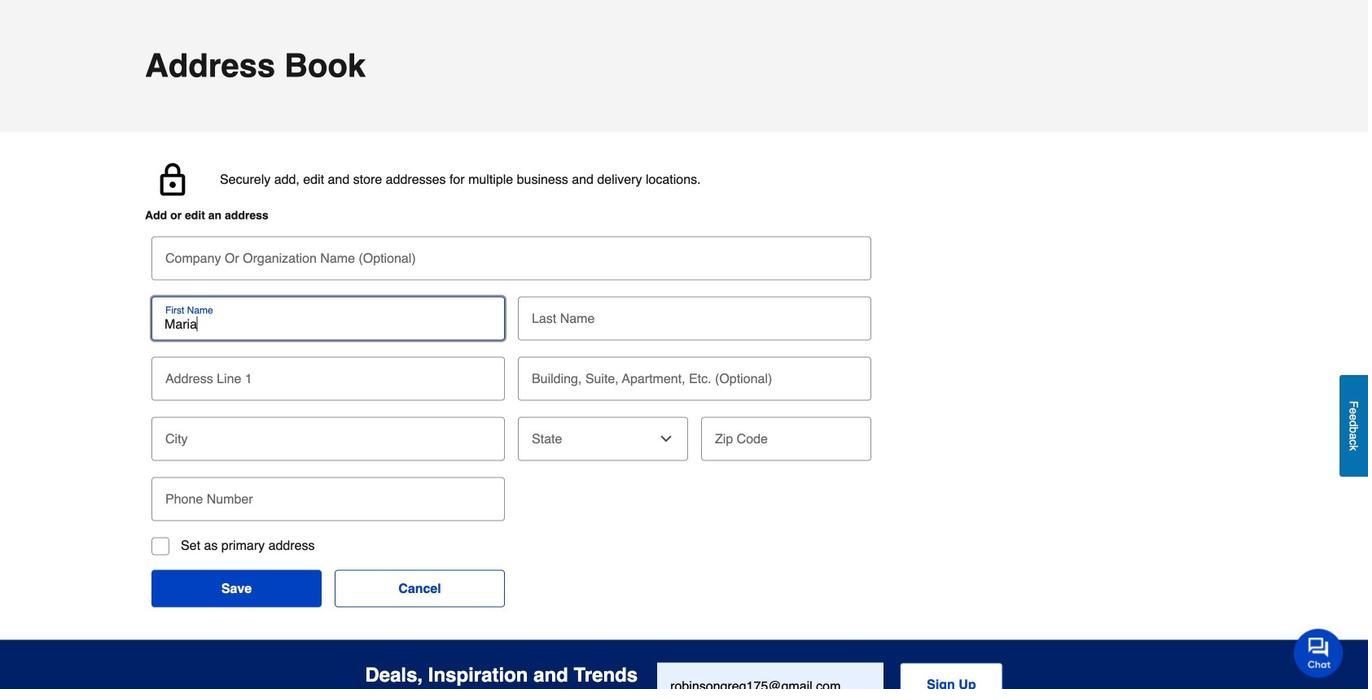 Task type: locate. For each thing, give the bounding box(es) containing it.
Email Address email field
[[657, 663, 884, 690]]

phoneNumber text field
[[158, 478, 498, 513]]

line1 text field
[[158, 357, 498, 393]]

LastName text field
[[524, 297, 865, 333]]

form
[[657, 663, 1003, 690]]

line2 text field
[[524, 357, 865, 393]]

main content
[[0, 0, 1368, 641]]



Task type: vqa. For each thing, say whether or not it's contained in the screenshot.
Ready for Ready within 3 hours | 32 in Stock at San Francisco Lowe's
no



Task type: describe. For each thing, give the bounding box(es) containing it.
chat invite button image
[[1294, 629, 1344, 678]]

City text field
[[158, 417, 498, 453]]

FirstName text field
[[158, 316, 498, 333]]

companyName text field
[[158, 237, 865, 272]]

postalCode text field
[[708, 417, 865, 453]]



